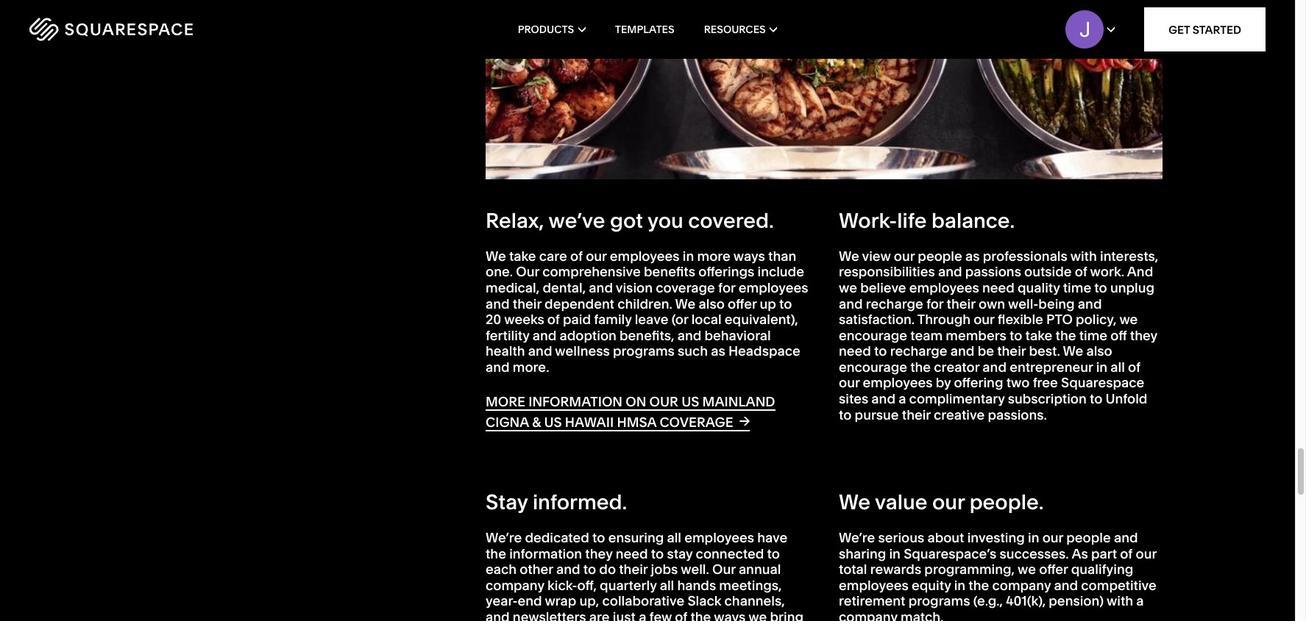 Task type: locate. For each thing, give the bounding box(es) containing it.
1 vertical spatial our
[[712, 562, 736, 579]]

sites
[[839, 391, 869, 408]]

care
[[539, 248, 567, 265]]

to right up
[[779, 296, 792, 312]]

we up the medical,
[[486, 248, 506, 265]]

information up kick-
[[509, 546, 582, 563]]

and down responsibilities
[[839, 296, 863, 312]]

1 horizontal spatial as
[[966, 248, 980, 265]]

1 horizontal spatial they
[[1130, 327, 1158, 344]]

0 horizontal spatial a
[[639, 609, 646, 622]]

employees down sharing
[[839, 578, 909, 595]]

fertility
[[486, 327, 530, 344]]

all left 'hands'
[[660, 578, 674, 595]]

for down more
[[718, 280, 736, 297]]

us left mainland
[[682, 394, 699, 411]]

all down off
[[1111, 359, 1125, 376]]

recharge down responsibilities
[[866, 296, 923, 312]]

programs down leave on the bottom of page
[[613, 343, 675, 360]]

take left 'care'
[[509, 248, 536, 265]]

dependent
[[545, 296, 615, 312]]

our
[[516, 264, 539, 281], [712, 562, 736, 579]]

1 vertical spatial all
[[667, 530, 682, 547]]

offer inside we're serious about investing in our people and sharing in squarespace's successes. as part of our total rewards programming, we offer qualifying employees equity in the company and competitive retirement programs (e.g., 401(k), pension) with a company match.
[[1039, 562, 1068, 579]]

employees up well. at the bottom right
[[685, 530, 754, 547]]

0 vertical spatial need
[[982, 280, 1015, 297]]

resources button
[[704, 0, 777, 59]]

we up 401(k),
[[1018, 562, 1036, 579]]

0 horizontal spatial as
[[711, 343, 726, 360]]

coverage inside we take care of our employees in more ways than one. our comprehensive benefits offerings include medical, dental, and vision coverage for employees and their dependent children. we also offer up to 20 weeks of paid family leave (or local equivalent), fertility and adoption benefits, and behavioral health and wellness programs such as headspace and more.
[[656, 280, 715, 297]]

→
[[739, 413, 750, 430]]

take inside the we view our people as professionals with interests, responsibilities and passions outside of work. and we believe employees need quality time to unplug and recharge for their own well-being and satisfaction. through our flexible pto policy, we encourage team members to take the time off they need to recharge and be their best. we also encourage the creator and entrepreneur in all of our employees by offering two free squarespace sites and a complimentary subscription to unfold to pursue their creative passions.
[[1026, 327, 1053, 344]]

2 horizontal spatial a
[[1137, 594, 1144, 610]]

coverage down mainland
[[660, 415, 734, 431]]

0 vertical spatial us
[[682, 394, 699, 411]]

to left pursue
[[839, 407, 852, 424]]

information inside we're dedicated to ensuring all employees have the information they need to stay connected to each other and to do their jobs well. our annual company kick-off, quarterly all hands meetings, year-end wrap up, collaborative slack channels, and newsletters are just a few of the ways we
[[509, 546, 582, 563]]

creator
[[934, 359, 980, 376]]

we inside we're serious about investing in our people and sharing in squarespace's successes. as part of our total rewards programming, we offer qualifying employees equity in the company and competitive retirement programs (e.g., 401(k), pension) with a company match.
[[1018, 562, 1036, 579]]

1 horizontal spatial a
[[899, 391, 906, 408]]

they
[[1130, 327, 1158, 344], [585, 546, 613, 563]]

the
[[1056, 327, 1076, 344], [911, 359, 931, 376], [486, 546, 506, 563], [969, 578, 989, 595], [691, 609, 711, 622]]

templates link
[[615, 0, 675, 59]]

a
[[899, 391, 906, 408], [1137, 594, 1144, 610], [639, 609, 646, 622]]

1 vertical spatial offer
[[1039, 562, 1068, 579]]

products
[[518, 23, 574, 36]]

in right investing
[[1028, 530, 1040, 547]]

0 horizontal spatial programs
[[613, 343, 675, 360]]

1 vertical spatial encourage
[[839, 359, 907, 376]]

need inside we're dedicated to ensuring all employees have the information they need to stay connected to each other and to do their jobs well. our annual company kick-off, quarterly all hands meetings, year-end wrap up, collaborative slack channels, and newsletters are just a few of the ways we
[[616, 546, 648, 563]]

0 horizontal spatial they
[[585, 546, 613, 563]]

0 vertical spatial programs
[[613, 343, 675, 360]]

2 horizontal spatial need
[[982, 280, 1015, 297]]

unfold
[[1106, 391, 1148, 408]]

of left work.
[[1075, 264, 1088, 281]]

ways down meetings,
[[714, 609, 746, 622]]

offer inside we take care of our employees in more ways than one. our comprehensive benefits offerings include medical, dental, and vision coverage for employees and their dependent children. we also offer up to 20 weeks of paid family leave (or local equivalent), fertility and adoption benefits, and behavioral health and wellness programs such as headspace and more.
[[728, 296, 757, 312]]

1 horizontal spatial people
[[1067, 530, 1111, 547]]

retirement
[[839, 594, 906, 610]]

complimentary
[[909, 391, 1005, 408]]

benefits
[[644, 264, 695, 281]]

as right "such"
[[711, 343, 726, 360]]

0 vertical spatial as
[[966, 248, 980, 265]]

their
[[513, 296, 542, 312], [947, 296, 976, 312], [997, 343, 1026, 360], [902, 407, 931, 424], [619, 562, 648, 579]]

0 horizontal spatial for
[[718, 280, 736, 297]]

1 horizontal spatial with
[[1107, 594, 1134, 610]]

they inside the we view our people as professionals with interests, responsibilities and passions outside of work. and we believe employees need quality time to unplug and recharge for their own well-being and satisfaction. through our flexible pto policy, we encourage team members to take the time off they need to recharge and be their best. we also encourage the creator and entrepreneur in all of our employees by offering two free squarespace sites and a complimentary subscription to unfold to pursue their creative passions.
[[1130, 327, 1158, 344]]

1 horizontal spatial for
[[927, 296, 944, 312]]

1 vertical spatial recharge
[[890, 343, 948, 360]]

encourage up sites
[[839, 359, 907, 376]]

0 vertical spatial information
[[529, 394, 623, 411]]

1 horizontal spatial take
[[1026, 327, 1053, 344]]

with down qualifying
[[1107, 594, 1134, 610]]

leave
[[635, 311, 669, 328]]

their right 20
[[513, 296, 542, 312]]

need up quarterly
[[616, 546, 648, 563]]

a inside we're dedicated to ensuring all employees have the information they need to stay connected to each other and to do their jobs well. our annual company kick-off, quarterly all hands meetings, year-end wrap up, collaborative slack channels, and newsletters are just a few of the ways we
[[639, 609, 646, 622]]

our right well. at the bottom right
[[712, 562, 736, 579]]

squarespace's
[[904, 546, 997, 563]]

us right &
[[544, 415, 562, 431]]

1 horizontal spatial we're
[[839, 530, 875, 547]]

end
[[518, 594, 542, 610]]

employees inside we're dedicated to ensuring all employees have the information they need to stay connected to each other and to do their jobs well. our annual company kick-off, quarterly all hands meetings, year-end wrap up, collaborative slack channels, and newsletters are just a few of the ways we
[[685, 530, 754, 547]]

0 vertical spatial ways
[[734, 248, 765, 265]]

1 vertical spatial with
[[1107, 594, 1134, 610]]

take
[[509, 248, 536, 265], [1026, 327, 1053, 344]]

encourage down "believe"
[[839, 327, 907, 344]]

0 horizontal spatial our
[[516, 264, 539, 281]]

(or
[[672, 311, 689, 328]]

0 vertical spatial recharge
[[866, 296, 923, 312]]

1 vertical spatial need
[[839, 343, 871, 360]]

1 we're from the left
[[486, 530, 522, 547]]

1 vertical spatial as
[[711, 343, 726, 360]]

0 vertical spatial with
[[1071, 248, 1097, 265]]

get started link
[[1145, 7, 1266, 52]]

stay
[[486, 491, 528, 516]]

1 horizontal spatial our
[[712, 562, 736, 579]]

company inside we're dedicated to ensuring all employees have the information they need to stay connected to each other and to do their jobs well. our annual company kick-off, quarterly all hands meetings, year-end wrap up, collaborative slack channels, and newsletters are just a few of the ways we
[[486, 578, 544, 595]]

and left be
[[951, 343, 975, 360]]

recharge up by
[[890, 343, 948, 360]]

information
[[529, 394, 623, 411], [509, 546, 582, 563]]

our up be
[[974, 311, 995, 328]]

encourage
[[839, 327, 907, 344], [839, 359, 907, 376]]

equity
[[912, 578, 951, 595]]

for up team
[[927, 296, 944, 312]]

annual
[[739, 562, 781, 579]]

2 vertical spatial all
[[660, 578, 674, 595]]

1 vertical spatial also
[[1087, 343, 1113, 360]]

a right pension)
[[1137, 594, 1144, 610]]

20
[[486, 311, 501, 328]]

we down meetings,
[[749, 609, 767, 622]]

their right pursue
[[902, 407, 931, 424]]

1 horizontal spatial programs
[[909, 594, 970, 610]]

1 vertical spatial take
[[1026, 327, 1053, 344]]

0 horizontal spatial offer
[[728, 296, 757, 312]]

we're up total
[[839, 530, 875, 547]]

0 horizontal spatial with
[[1071, 248, 1097, 265]]

a left few
[[639, 609, 646, 622]]

in
[[683, 248, 694, 265], [1096, 359, 1108, 376], [1028, 530, 1040, 547], [889, 546, 901, 563], [954, 578, 966, 595]]

work-life balance.
[[839, 208, 1015, 233]]

we're inside we're dedicated to ensuring all employees have the information they need to stay connected to each other and to do their jobs well. our annual company kick-off, quarterly all hands meetings, year-end wrap up, collaborative slack channels, and newsletters are just a few of the ways we
[[486, 530, 522, 547]]

employees inside we're serious about investing in our people and sharing in squarespace's successes. as part of our total rewards programming, we offer qualifying employees equity in the company and competitive retirement programs (e.g., 401(k), pension) with a company match.
[[839, 578, 909, 595]]

we're up each
[[486, 530, 522, 547]]

headspace
[[729, 343, 801, 360]]

our left "as" on the bottom of page
[[1043, 530, 1064, 547]]

1 vertical spatial information
[[509, 546, 582, 563]]

all up jobs on the bottom
[[667, 530, 682, 547]]

0 horizontal spatial we're
[[486, 530, 522, 547]]

to
[[1095, 280, 1107, 297], [779, 296, 792, 312], [1010, 327, 1023, 344], [874, 343, 887, 360], [1090, 391, 1103, 408], [839, 407, 852, 424], [593, 530, 605, 547], [651, 546, 664, 563], [767, 546, 780, 563], [583, 562, 596, 579]]

the down 'hands'
[[691, 609, 711, 622]]

more
[[486, 394, 525, 411]]

our down the we've
[[586, 248, 607, 265]]

1 horizontal spatial need
[[839, 343, 871, 360]]

squarespace lunch service image
[[486, 0, 1163, 180]]

1 vertical spatial ways
[[714, 609, 746, 622]]

our right 'on'
[[650, 394, 679, 411]]

local
[[692, 311, 722, 328]]

offerings
[[699, 264, 755, 281]]

company down "successes."
[[992, 578, 1051, 595]]

1 vertical spatial they
[[585, 546, 613, 563]]

(e.g.,
[[973, 594, 1003, 610]]

they right off
[[1130, 327, 1158, 344]]

offer
[[728, 296, 757, 312], [1039, 562, 1068, 579]]

2 vertical spatial need
[[616, 546, 648, 563]]

wellness
[[555, 343, 610, 360]]

0 vertical spatial they
[[1130, 327, 1158, 344]]

0 vertical spatial coverage
[[656, 280, 715, 297]]

need down satisfaction.
[[839, 343, 871, 360]]

people.
[[970, 491, 1044, 516]]

all inside the we view our people as professionals with interests, responsibilities and passions outside of work. and we believe employees need quality time to unplug and recharge for their own well-being and satisfaction. through our flexible pto policy, we encourage team members to take the time off they need to recharge and be their best. we also encourage the creator and entrepreneur in all of our employees by offering two free squarespace sites and a complimentary subscription to unfold to pursue their creative passions.
[[1111, 359, 1125, 376]]

need up flexible
[[982, 280, 1015, 297]]

0 vertical spatial people
[[918, 248, 963, 265]]

0 vertical spatial all
[[1111, 359, 1125, 376]]

0 horizontal spatial company
[[486, 578, 544, 595]]

our inside we take care of our employees in more ways than one. our comprehensive benefits offerings include medical, dental, and vision coverage for employees and their dependent children. we also offer up to 20 weeks of paid family leave (or local equivalent), fertility and adoption benefits, and behavioral health and wellness programs such as headspace and more.
[[586, 248, 607, 265]]

of right few
[[675, 609, 688, 622]]

adoption
[[560, 327, 617, 344]]

medical,
[[486, 280, 540, 297]]

offer left "as" on the bottom of page
[[1039, 562, 1068, 579]]

our right one.
[[516, 264, 539, 281]]

and right leave on the bottom of page
[[678, 327, 702, 344]]

and left end
[[486, 609, 510, 622]]

also
[[699, 296, 725, 312], [1087, 343, 1113, 360]]

outside
[[1025, 264, 1072, 281]]

in right equity
[[954, 578, 966, 595]]

1 horizontal spatial also
[[1087, 343, 1113, 360]]

information up hawaii
[[529, 394, 623, 411]]

time
[[1063, 280, 1092, 297], [1079, 327, 1108, 344]]

also down "offerings" in the right of the page
[[699, 296, 725, 312]]

0 vertical spatial also
[[699, 296, 725, 312]]

programs down programming,
[[909, 594, 970, 610]]

as down balance.
[[966, 248, 980, 265]]

coverage up the "(or"
[[656, 280, 715, 297]]

of inside we're dedicated to ensuring all employees have the information they need to stay connected to each other and to do their jobs well. our annual company kick-off, quarterly all hands meetings, year-end wrap up, collaborative slack channels, and newsletters are just a few of the ways we
[[675, 609, 688, 622]]

also down policy,
[[1087, 343, 1113, 360]]

of right part
[[1120, 546, 1133, 563]]

of
[[570, 248, 583, 265], [1075, 264, 1088, 281], [547, 311, 560, 328], [1128, 359, 1141, 376], [1120, 546, 1133, 563], [675, 609, 688, 622]]

newsletters
[[513, 609, 586, 622]]

passions.
[[988, 407, 1047, 424]]

1 vertical spatial time
[[1079, 327, 1108, 344]]

1 vertical spatial people
[[1067, 530, 1111, 547]]

relax,
[[486, 208, 544, 233]]

people up qualifying
[[1067, 530, 1111, 547]]

time left off
[[1079, 327, 1108, 344]]

we're inside we're serious about investing in our people and sharing in squarespace's successes. as part of our total rewards programming, we offer qualifying employees equity in the company and competitive retirement programs (e.g., 401(k), pension) with a company match.
[[839, 530, 875, 547]]

as inside the we view our people as professionals with interests, responsibilities and passions outside of work. and we believe employees need quality time to unplug and recharge for their own well-being and satisfaction. through our flexible pto policy, we encourage team members to take the time off they need to recharge and be their best. we also encourage the creator and entrepreneur in all of our employees by offering two free squarespace sites and a complimentary subscription to unfold to pursue their creative passions.
[[966, 248, 980, 265]]

health
[[486, 343, 525, 360]]

1 vertical spatial us
[[544, 415, 562, 431]]

their left own
[[947, 296, 976, 312]]

through
[[918, 311, 971, 328]]

their right do
[[619, 562, 648, 579]]

a inside the we view our people as professionals with interests, responsibilities and passions outside of work. and we believe employees need quality time to unplug and recharge for their own well-being and satisfaction. through our flexible pto policy, we encourage team members to take the time off they need to recharge and be their best. we also encourage the creator and entrepreneur in all of our employees by offering two free squarespace sites and a complimentary subscription to unfold to pursue their creative passions.
[[899, 391, 906, 408]]

we're
[[486, 530, 522, 547], [839, 530, 875, 547]]

to left unplug
[[1095, 280, 1107, 297]]

ways
[[734, 248, 765, 265], [714, 609, 746, 622]]

with
[[1071, 248, 1097, 265], [1107, 594, 1134, 610]]

more
[[697, 248, 731, 265]]

behavioral
[[705, 327, 771, 344]]

and down members
[[983, 359, 1007, 376]]

satisfaction.
[[839, 311, 915, 328]]

0 horizontal spatial also
[[699, 296, 725, 312]]

offer left up
[[728, 296, 757, 312]]

jobs
[[651, 562, 678, 579]]

in up unfold
[[1096, 359, 1108, 376]]

all
[[1111, 359, 1125, 376], [667, 530, 682, 547], [660, 578, 674, 595]]

of right 'care'
[[570, 248, 583, 265]]

company down total
[[839, 609, 898, 622]]

equivalent),
[[725, 311, 798, 328]]

0 vertical spatial offer
[[728, 296, 757, 312]]

1 horizontal spatial us
[[682, 394, 699, 411]]

0 vertical spatial take
[[509, 248, 536, 265]]

our up the about
[[932, 491, 965, 516]]

squarespace logo image
[[29, 18, 193, 41]]

we
[[839, 280, 857, 297], [1120, 311, 1138, 328], [1018, 562, 1036, 579], [749, 609, 767, 622]]

1 vertical spatial programs
[[909, 594, 970, 610]]

just
[[613, 609, 636, 622]]

0 vertical spatial our
[[516, 264, 539, 281]]

0 horizontal spatial need
[[616, 546, 648, 563]]

the down being
[[1056, 327, 1076, 344]]

a left by
[[899, 391, 906, 408]]

our inside more information on our us mainland cigna & us hawaii hmsa coverage
[[650, 394, 679, 411]]

up
[[760, 296, 776, 312]]

templates
[[615, 23, 675, 36]]

with inside the we view our people as professionals with interests, responsibilities and passions outside of work. and we believe employees need quality time to unplug and recharge for their own well-being and satisfaction. through our flexible pto policy, we encourage team members to take the time off they need to recharge and be their best. we also encourage the creator and entrepreneur in all of our employees by offering two free squarespace sites and a complimentary subscription to unfold to pursue their creative passions.
[[1071, 248, 1097, 265]]

resources
[[704, 23, 766, 36]]

we're for stay
[[486, 530, 522, 547]]

hmsa
[[617, 415, 657, 431]]

1 vertical spatial coverage
[[660, 415, 734, 431]]

0 vertical spatial encourage
[[839, 327, 907, 344]]

0 horizontal spatial take
[[509, 248, 536, 265]]

they inside we're dedicated to ensuring all employees have the information they need to stay connected to each other and to do their jobs well. our annual company kick-off, quarterly all hands meetings, year-end wrap up, collaborative slack channels, and newsletters are just a few of the ways we
[[585, 546, 613, 563]]

also inside we take care of our employees in more ways than one. our comprehensive benefits offerings include medical, dental, and vision coverage for employees and their dependent children. we also offer up to 20 weeks of paid family leave (or local equivalent), fertility and adoption benefits, and behavioral health and wellness programs such as headspace and more.
[[699, 296, 725, 312]]

ways inside we're dedicated to ensuring all employees have the information they need to stay connected to each other and to do their jobs well. our annual company kick-off, quarterly all hands meetings, year-end wrap up, collaborative slack channels, and newsletters are just a few of the ways we
[[714, 609, 746, 622]]

about
[[928, 530, 964, 547]]

team
[[911, 327, 943, 344]]

people down work-life balance. on the right top of the page
[[918, 248, 963, 265]]

and
[[1127, 264, 1153, 281]]

1 horizontal spatial offer
[[1039, 562, 1068, 579]]

0 horizontal spatial people
[[918, 248, 963, 265]]

1 horizontal spatial company
[[839, 609, 898, 622]]

subscription
[[1008, 391, 1087, 408]]

to down "well-"
[[1010, 327, 1023, 344]]

2 horizontal spatial company
[[992, 578, 1051, 595]]

programs
[[613, 343, 675, 360], [909, 594, 970, 610]]

company up newsletters at left bottom
[[486, 578, 544, 595]]

balance.
[[932, 208, 1015, 233]]

passions
[[965, 264, 1021, 281]]

people
[[918, 248, 963, 265], [1067, 530, 1111, 547]]

they up off,
[[585, 546, 613, 563]]

2 we're from the left
[[839, 530, 875, 547]]

time up pto
[[1063, 280, 1092, 297]]

stay
[[667, 546, 693, 563]]

up,
[[580, 594, 599, 610]]



Task type: describe. For each thing, give the bounding box(es) containing it.
being
[[1039, 296, 1075, 312]]

best.
[[1029, 343, 1060, 360]]

professionals
[[983, 248, 1068, 265]]

covered.
[[688, 208, 774, 233]]

employees up vision
[[610, 248, 680, 265]]

coverage inside more information on our us mainland cigna & us hawaii hmsa coverage
[[660, 415, 734, 431]]

0 vertical spatial time
[[1063, 280, 1092, 297]]

employees up pursue
[[863, 375, 933, 392]]

own
[[979, 296, 1005, 312]]

of left the paid on the bottom left of the page
[[547, 311, 560, 328]]

we're dedicated to ensuring all employees have the information they need to stay connected to each other and to do their jobs well. our annual company kick-off, quarterly all hands meetings, year-end wrap up, collaborative slack channels, and newsletters are just a few of the ways we 
[[486, 530, 804, 622]]

our inside we take care of our employees in more ways than one. our comprehensive benefits offerings include medical, dental, and vision coverage for employees and their dependent children. we also offer up to 20 weeks of paid family leave (or local equivalent), fertility and adoption benefits, and behavioral health and wellness programs such as headspace and more.
[[516, 264, 539, 281]]

people inside we're serious about investing in our people and sharing in squarespace's successes. as part of our total rewards programming, we offer qualifying employees equity in the company and competitive retirement programs (e.g., 401(k), pension) with a company match.
[[1067, 530, 1111, 547]]

people inside the we view our people as professionals with interests, responsibilities and passions outside of work. and we believe employees need quality time to unplug and recharge for their own well-being and satisfaction. through our flexible pto policy, we encourage team members to take the time off they need to recharge and be their best. we also encourage the creator and entrepreneur in all of our employees by offering two free squarespace sites and a complimentary subscription to unfold to pursue their creative passions.
[[918, 248, 963, 265]]

we view our people as professionals with interests, responsibilities and passions outside of work. and we believe employees need quality time to unplug and recharge for their own well-being and satisfaction. through our flexible pto policy, we encourage team members to take the time off they need to recharge and be their best. we also encourage the creator and entrepreneur in all of our employees by offering two free squarespace sites and a complimentary subscription to unfold to pursue their creative passions.
[[839, 248, 1159, 424]]

sharing
[[839, 546, 886, 563]]

and right sites
[[872, 391, 896, 408]]

information inside more information on our us mainland cigna & us hawaii hmsa coverage
[[529, 394, 623, 411]]

our up competitive
[[1136, 546, 1157, 563]]

quality
[[1018, 280, 1060, 297]]

off
[[1111, 327, 1127, 344]]

paid
[[563, 311, 591, 328]]

to left 'stay'
[[651, 546, 664, 563]]

and left passions
[[938, 264, 962, 281]]

our right view
[[894, 248, 915, 265]]

meetings,
[[719, 578, 782, 595]]

and down fertility
[[486, 359, 510, 376]]

free
[[1033, 375, 1058, 392]]

dedicated
[[525, 530, 589, 547]]

serious
[[878, 530, 925, 547]]

cigna
[[486, 415, 529, 431]]

in right sharing
[[889, 546, 901, 563]]

informed.
[[533, 491, 627, 516]]

well-
[[1008, 296, 1039, 312]]

are
[[589, 609, 610, 622]]

products button
[[518, 0, 586, 59]]

we've
[[549, 208, 605, 233]]

weeks
[[504, 311, 544, 328]]

and right other
[[556, 562, 580, 579]]

creative
[[934, 407, 985, 424]]

flexible
[[998, 311, 1044, 328]]

ensuring
[[608, 530, 664, 547]]

we left "believe"
[[839, 280, 857, 297]]

to left do
[[583, 562, 596, 579]]

get started
[[1169, 22, 1242, 36]]

children.
[[618, 296, 673, 312]]

our up pursue
[[839, 375, 860, 392]]

we down benefits
[[675, 296, 696, 312]]

you
[[648, 208, 684, 233]]

rewards
[[870, 562, 922, 579]]

also inside the we view our people as professionals with interests, responsibilities and passions outside of work. and we believe employees need quality time to unplug and recharge for their own well-being and satisfaction. through our flexible pto policy, we encourage team members to take the time off they need to recharge and be their best. we also encourage the creator and entrepreneur in all of our employees by offering two free squarespace sites and a complimentary subscription to unfold to pursue their creative passions.
[[1087, 343, 1113, 360]]

we right best.
[[1063, 343, 1084, 360]]

ways inside we take care of our employees in more ways than one. our comprehensive benefits offerings include medical, dental, and vision coverage for employees and their dependent children. we also offer up to 20 weeks of paid family leave (or local equivalent), fertility and adoption benefits, and behavioral health and wellness programs such as headspace and more.
[[734, 248, 765, 265]]

each
[[486, 562, 517, 579]]

pension)
[[1049, 594, 1104, 610]]

programs inside we take care of our employees in more ways than one. our comprehensive benefits offerings include medical, dental, and vision coverage for employees and their dependent children. we also offer up to 20 weeks of paid family leave (or local equivalent), fertility and adoption benefits, and behavioral health and wellness programs such as headspace and more.
[[613, 343, 675, 360]]

off,
[[577, 578, 597, 595]]

their inside we're dedicated to ensuring all employees have the information they need to stay connected to each other and to do their jobs well. our annual company kick-off, quarterly all hands meetings, year-end wrap up, collaborative slack channels, and newsletters are just a few of the ways we
[[619, 562, 648, 579]]

dental,
[[543, 280, 586, 297]]

hands
[[677, 578, 716, 595]]

than
[[768, 248, 797, 265]]

their inside we take care of our employees in more ways than one. our comprehensive benefits offerings include medical, dental, and vision coverage for employees and their dependent children. we also offer up to 20 weeks of paid family leave (or local equivalent), fertility and adoption benefits, and behavioral health and wellness programs such as headspace and more.
[[513, 296, 542, 312]]

and right being
[[1078, 296, 1102, 312]]

be
[[978, 343, 994, 360]]

total
[[839, 562, 867, 579]]

connected
[[696, 546, 764, 563]]

we down unplug
[[1120, 311, 1138, 328]]

other
[[520, 562, 553, 579]]

more information on our us mainland cigna & us hawaii hmsa coverage
[[486, 394, 775, 431]]

and down one.
[[486, 296, 510, 312]]

1 encourage from the top
[[839, 327, 907, 344]]

more.
[[513, 359, 549, 376]]

for inside we take care of our employees in more ways than one. our comprehensive benefits offerings include medical, dental, and vision coverage for employees and their dependent children. we also offer up to 20 weeks of paid family leave (or local equivalent), fertility and adoption benefits, and behavioral health and wellness programs such as headspace and more.
[[718, 280, 736, 297]]

responsibilities
[[839, 264, 935, 281]]

we for we take care of our employees in more ways than one. our comprehensive benefits offerings include medical, dental, and vision coverage for employees and their dependent children. we also offer up to 20 weeks of paid family leave (or local equivalent), fertility and adoption benefits, and behavioral health and wellness programs such as headspace and more.
[[486, 248, 506, 265]]

well.
[[681, 562, 709, 579]]

life
[[897, 208, 927, 233]]

pursue
[[855, 407, 899, 424]]

competitive
[[1081, 578, 1157, 595]]

on
[[626, 394, 646, 411]]

as inside we take care of our employees in more ways than one. our comprehensive benefits offerings include medical, dental, and vision coverage for employees and their dependent children. we also offer up to 20 weeks of paid family leave (or local equivalent), fertility and adoption benefits, and behavioral health and wellness programs such as headspace and more.
[[711, 343, 726, 360]]

the inside we're serious about investing in our people and sharing in squarespace's successes. as part of our total rewards programming, we offer qualifying employees equity in the company and competitive retirement programs (e.g., 401(k), pension) with a company match.
[[969, 578, 989, 595]]

to inside we take care of our employees in more ways than one. our comprehensive benefits offerings include medical, dental, and vision coverage for employees and their dependent children. we also offer up to 20 weeks of paid family leave (or local equivalent), fertility and adoption benefits, and behavioral health and wellness programs such as headspace and more.
[[779, 296, 792, 312]]

to left unfold
[[1090, 391, 1103, 408]]

and up qualifying
[[1114, 530, 1138, 547]]

the left by
[[911, 359, 931, 376]]

unplug
[[1111, 280, 1155, 297]]

to up do
[[593, 530, 605, 547]]

we take care of our employees in more ways than one. our comprehensive benefits offerings include medical, dental, and vision coverage for employees and their dependent children. we also offer up to 20 weeks of paid family leave (or local equivalent), fertility and adoption benefits, and behavioral health and wellness programs such as headspace and more.
[[486, 248, 809, 376]]

successes.
[[1000, 546, 1069, 563]]

do
[[599, 562, 616, 579]]

a inside we're serious about investing in our people and sharing in squarespace's successes. as part of our total rewards programming, we offer qualifying employees equity in the company and competitive retirement programs (e.g., 401(k), pension) with a company match.
[[1137, 594, 1144, 610]]

to down satisfaction.
[[874, 343, 887, 360]]

kick-
[[548, 578, 577, 595]]

stay informed.
[[486, 491, 627, 516]]

of up unfold
[[1128, 359, 1141, 376]]

with inside we're serious about investing in our people and sharing in squarespace's successes. as part of our total rewards programming, we offer qualifying employees equity in the company and competitive retirement programs (e.g., 401(k), pension) with a company match.
[[1107, 594, 1134, 610]]

2 encourage from the top
[[839, 359, 907, 376]]

work.
[[1090, 264, 1125, 281]]

&
[[532, 415, 541, 431]]

take inside we take care of our employees in more ways than one. our comprehensive benefits offerings include medical, dental, and vision coverage for employees and their dependent children. we also offer up to 20 weeks of paid family leave (or local equivalent), fertility and adoption benefits, and behavioral health and wellness programs such as headspace and more.
[[509, 248, 536, 265]]

employees up through
[[910, 280, 979, 297]]

and down "as" on the bottom of page
[[1054, 578, 1078, 595]]

match.
[[901, 609, 944, 622]]

include
[[758, 264, 804, 281]]

401(k),
[[1006, 594, 1046, 610]]

and left vision
[[589, 280, 613, 297]]

we inside we're dedicated to ensuring all employees have the information they need to stay connected to each other and to do their jobs well. our annual company kick-off, quarterly all hands meetings, year-end wrap up, collaborative slack channels, and newsletters are just a few of the ways we
[[749, 609, 767, 622]]

we're for we
[[839, 530, 875, 547]]

we for we value our people.
[[839, 491, 871, 516]]

vision
[[616, 280, 653, 297]]

in inside the we view our people as professionals with interests, responsibilities and passions outside of work. and we believe employees need quality time to unplug and recharge for their own well-being and satisfaction. through our flexible pto policy, we encourage team members to take the time off they need to recharge and be their best. we also encourage the creator and entrepreneur in all of our employees by offering two free squarespace sites and a complimentary subscription to unfold to pursue their creative passions.
[[1096, 359, 1108, 376]]

entrepreneur
[[1010, 359, 1093, 376]]

for inside the we view our people as professionals with interests, responsibilities and passions outside of work. and we believe employees need quality time to unplug and recharge for their own well-being and satisfaction. through our flexible pto policy, we encourage team members to take the time off they need to recharge and be their best. we also encourage the creator and entrepreneur in all of our employees by offering two free squarespace sites and a complimentary subscription to unfold to pursue their creative passions.
[[927, 296, 944, 312]]

view
[[862, 248, 891, 265]]

0 horizontal spatial us
[[544, 415, 562, 431]]

and up more.
[[533, 327, 557, 344]]

members
[[946, 327, 1007, 344]]

qualifying
[[1071, 562, 1134, 579]]

employees down than
[[739, 280, 809, 297]]

and right health
[[528, 343, 552, 360]]

of inside we're serious about investing in our people and sharing in squarespace's successes. as part of our total rewards programming, we offer qualifying employees equity in the company and competitive retirement programs (e.g., 401(k), pension) with a company match.
[[1120, 546, 1133, 563]]

mainland
[[703, 394, 775, 411]]

our inside we're dedicated to ensuring all employees have the information they need to stay connected to each other and to do their jobs well. our annual company kick-off, quarterly all hands meetings, year-end wrap up, collaborative slack channels, and newsletters are just a few of the ways we
[[712, 562, 736, 579]]

believe
[[861, 280, 906, 297]]

comprehensive
[[543, 264, 641, 281]]

such
[[678, 343, 708, 360]]

in inside we take care of our employees in more ways than one. our comprehensive benefits offerings include medical, dental, and vision coverage for employees and their dependent children. we also offer up to 20 weeks of paid family leave (or local equivalent), fertility and adoption benefits, and behavioral health and wellness programs such as headspace and more.
[[683, 248, 694, 265]]

slack
[[688, 594, 722, 610]]

investing
[[968, 530, 1025, 547]]

the left other
[[486, 546, 506, 563]]

to up meetings,
[[767, 546, 780, 563]]

policy,
[[1076, 311, 1117, 328]]

we for we view our people as professionals with interests, responsibilities and passions outside of work. and we believe employees need quality time to unplug and recharge for their own well-being and satisfaction. through our flexible pto policy, we encourage team members to take the time off they need to recharge and be their best. we also encourage the creator and entrepreneur in all of our employees by offering two free squarespace sites and a complimentary subscription to unfold to pursue their creative passions.
[[839, 248, 859, 265]]

programs inside we're serious about investing in our people and sharing in squarespace's successes. as part of our total rewards programming, we offer qualifying employees equity in the company and competitive retirement programs (e.g., 401(k), pension) with a company match.
[[909, 594, 970, 610]]

their right be
[[997, 343, 1026, 360]]



Task type: vqa. For each thing, say whether or not it's contained in the screenshot.
the bottommost SOBOL
no



